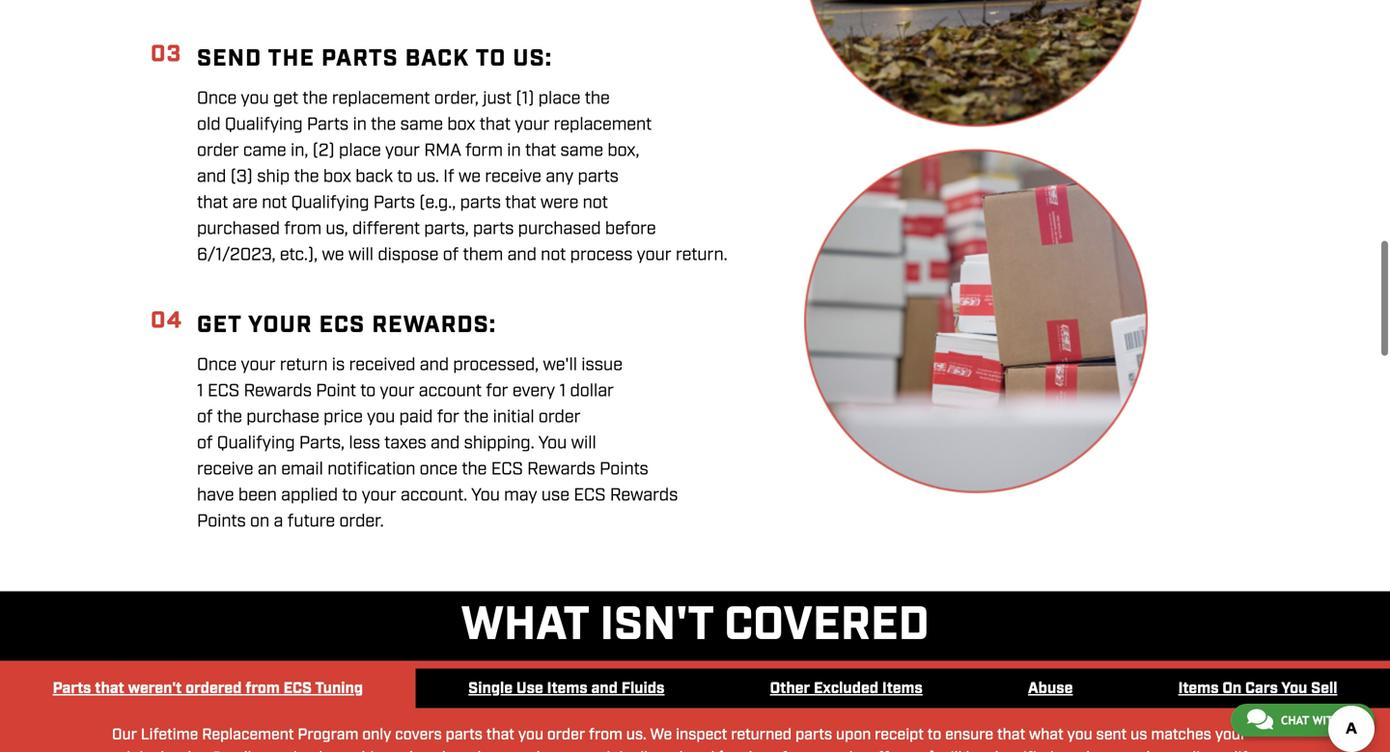 Task type: describe. For each thing, give the bounding box(es) containing it.
our lifetime replacement program only covers parts that you order from us.  we inspect returned parts upon receipt to ensure that what you sent us matches your original order.  sending us back anything other than the part that you originally ordered (such as factory take off parts) will be classified as abuse and may disqualify you from the program. tab panel
[[112, 724, 1279, 752]]

we
[[650, 725, 672, 746]]

ecs down shipping.
[[491, 458, 523, 481]]

if
[[444, 166, 455, 188]]

1 1 from the left
[[197, 380, 203, 403]]

matches
[[1151, 725, 1212, 746]]

your down "(1)"
[[515, 113, 550, 136]]

abuse
[[1028, 679, 1073, 699]]

back
[[405, 44, 470, 75]]

parts inside button
[[53, 679, 91, 699]]

you inside once you get the replacement order, just (1) place the old qualifying parts in the same box that your replacement order came in, (2) place your rma form in that same box, and (3) ship the box back to us. if we receive any parts that are not qualifying parts (e.g., parts that were not purchased from us, different parts, parts purchased before 6/1/2023, etc.), we will dispose of them and not process your return.
[[241, 87, 269, 110]]

take
[[836, 748, 866, 752]]

processed,
[[453, 354, 539, 376]]

2 vertical spatial of
[[197, 432, 213, 455]]

tuning
[[315, 679, 363, 699]]

notification
[[328, 458, 416, 481]]

covers
[[395, 725, 442, 746]]

before
[[605, 218, 656, 240]]

you up abuse
[[1068, 725, 1093, 746]]

your left the rma at the left top of page
[[385, 140, 420, 162]]

0 horizontal spatial not
[[262, 192, 287, 214]]

1 horizontal spatial rewards
[[527, 458, 596, 481]]

tab list containing parts that weren't ordered from ecs tuning
[[0, 669, 1391, 709]]

1 horizontal spatial we
[[459, 166, 481, 188]]

anything
[[331, 748, 392, 752]]

0 horizontal spatial rewards
[[244, 380, 312, 403]]

to inside once you get the replacement order, just (1) place the old qualifying parts in the same box that your replacement order came in, (2) place your rma form in that same box, and (3) ship the box back to us. if we receive any parts that are not qualifying parts (e.g., parts that were not purchased from us, different parts, parts purchased before 6/1/2023, etc.), we will dispose of them and not process your return.
[[397, 166, 413, 188]]

parts that weren't ordered from ecs tuning button
[[0, 669, 416, 709]]

replacement
[[202, 725, 294, 746]]

(3)
[[230, 166, 253, 188]]

them
[[463, 244, 503, 267]]

weren't
[[128, 679, 182, 699]]

on
[[1223, 679, 1242, 699]]

from inside once you get the replacement order, just (1) place the old qualifying parts in the same box that your replacement order came in, (2) place your rma form in that same box, and (3) ship the box back to us. if we receive any parts that are not qualifying parts (e.g., parts that were not purchased from us, different parts, parts purchased before 6/1/2023, etc.), we will dispose of them and not process your return.
[[284, 218, 322, 240]]

parts up factory
[[796, 725, 833, 746]]

account.
[[401, 484, 468, 507]]

parts that weren't ordered from ecs tuning
[[53, 679, 363, 699]]

what isn't covered
[[461, 595, 929, 657]]

the left purchase
[[217, 406, 242, 429]]

every
[[513, 380, 555, 403]]

parts up them
[[473, 218, 514, 240]]

issue
[[582, 354, 623, 376]]

parts,
[[424, 218, 469, 240]]

get
[[273, 87, 298, 110]]

parts up parts,
[[460, 192, 501, 214]]

parts down box,
[[578, 166, 619, 188]]

your down notification
[[362, 484, 397, 507]]

comments image
[[1248, 708, 1274, 731]]

chat with us link
[[1231, 704, 1375, 737]]

ordered inside button
[[186, 679, 242, 699]]

1 horizontal spatial place
[[539, 87, 581, 110]]

order inside our lifetime replacement program only covers parts that you order from us.  we inspect returned parts upon receipt to ensure that what you sent us matches your original order.  sending us back anything other than the part that you originally ordered (such as factory take off parts) will be classified as abuse and may disqualif
[[547, 725, 585, 746]]

your down your at the top of the page
[[241, 354, 276, 376]]

back inside our lifetime replacement program only covers parts that you order from us.  we inspect returned parts upon receipt to ensure that what you sent us matches your original order.  sending us back anything other than the part that you originally ordered (such as factory take off parts) will be classified as abuse and may disqualif
[[293, 748, 327, 752]]

rma
[[424, 140, 461, 162]]

order inside once your return is received and processed, we'll issue 1 ecs rewards point to your account for every 1 dollar of the purchase price you paid for the initial order of qualifying parts, less taxes and shipping. you will receive an email notification once the ecs rewards points have been applied to your account. you may use ecs rewards points on a future order.
[[539, 406, 581, 429]]

once
[[420, 458, 458, 481]]

you inside items on cars you sell button
[[1282, 679, 1308, 699]]

and right them
[[508, 244, 537, 267]]

chat
[[1281, 714, 1310, 727]]

use
[[517, 679, 544, 699]]

that up classified
[[998, 725, 1026, 746]]

2 1 from the left
[[560, 380, 566, 403]]

excluded
[[814, 679, 879, 699]]

3 items from the left
[[1179, 679, 1219, 699]]

the inside our lifetime replacement program only covers parts that you order from us.  we inspect returned parts upon receipt to ensure that what you sent us matches your original order.  sending us back anything other than the part that you originally ordered (such as factory take off parts) will be classified as abuse and may disqualif
[[472, 748, 495, 752]]

fluids
[[622, 679, 665, 699]]

parts up than
[[446, 725, 483, 746]]

sell
[[1312, 679, 1338, 699]]

dollar
[[570, 380, 614, 403]]

6/1/2023,
[[197, 244, 276, 267]]

paid
[[399, 406, 433, 429]]

items for excluded
[[883, 679, 923, 699]]

0 horizontal spatial place
[[339, 140, 381, 162]]

and left (3)
[[197, 166, 226, 188]]

of inside once you get the replacement order, just (1) place the old qualifying parts in the same box that your replacement order came in, (2) place your rma form in that same box, and (3) ship the box back to us. if we receive any parts that are not qualifying parts (e.g., parts that were not purchased from us, different parts, parts purchased before 6/1/2023, etc.), we will dispose of them and not process your return.
[[443, 244, 459, 267]]

sending
[[212, 748, 269, 752]]

single
[[469, 679, 513, 699]]

the right the once
[[462, 458, 487, 481]]

ecs down get
[[208, 380, 240, 403]]

1 lifetime replacement image from the top
[[804, 0, 1148, 127]]

0 horizontal spatial for
[[437, 406, 460, 429]]

(e.g.,
[[419, 192, 456, 214]]

may inside once your return is received and processed, we'll issue 1 ecs rewards point to your account for every 1 dollar of the purchase price you paid for the initial order of qualifying parts, less taxes and shipping. you will receive an email notification once the ecs rewards points have been applied to your account. you may use ecs rewards points on a future order.
[[504, 484, 538, 507]]

will inside once your return is received and processed, we'll issue 1 ecs rewards point to your account for every 1 dollar of the purchase price you paid for the initial order of qualifying parts, less taxes and shipping. you will receive an email notification once the ecs rewards points have been applied to your account. you may use ecs rewards points on a future order.
[[571, 432, 597, 455]]

0 vertical spatial for
[[486, 380, 509, 403]]

receipt
[[875, 725, 924, 746]]

process
[[570, 244, 633, 267]]

original
[[112, 748, 164, 752]]

parts
[[322, 44, 399, 75]]

1 vertical spatial replacement
[[554, 113, 652, 136]]

different
[[352, 218, 420, 240]]

return
[[280, 354, 328, 376]]

us. inside our lifetime replacement program only covers parts that you order from us.  we inspect returned parts upon receipt to ensure that what you sent us matches your original order.  sending us back anything other than the part that you originally ordered (such as factory take off parts) will be classified as abuse and may disqualif
[[626, 725, 647, 746]]

1 vertical spatial parts
[[373, 192, 415, 214]]

1 horizontal spatial not
[[541, 244, 566, 267]]

cars
[[1246, 679, 1278, 699]]

from inside parts that weren't ordered from ecs tuning button
[[246, 679, 280, 699]]

get
[[197, 310, 242, 341]]

that left the were at the left top of the page
[[505, 192, 537, 214]]

us,
[[326, 218, 348, 240]]

qualifying inside once your return is received and processed, we'll issue 1 ecs rewards point to your account for every 1 dollar of the purchase price you paid for the initial order of qualifying parts, less taxes and shipping. you will receive an email notification once the ecs rewards points have been applied to your account. you may use ecs rewards points on a future order.
[[217, 432, 295, 455]]

items on cars you sell
[[1179, 679, 1338, 699]]

0 horizontal spatial points
[[197, 510, 246, 533]]

purchase
[[246, 406, 319, 429]]

been
[[238, 484, 277, 507]]

items for use
[[547, 679, 588, 699]]

with
[[1313, 714, 1341, 727]]

2 lifetime replacement image from the top
[[804, 149, 1148, 493]]

and inside button
[[591, 679, 618, 699]]

factory
[[782, 748, 832, 752]]

our
[[112, 725, 137, 746]]

in,
[[291, 140, 308, 162]]

2 purchased from the left
[[518, 218, 601, 240]]

received
[[349, 354, 416, 376]]

ordered inside our lifetime replacement program only covers parts that you order from us.  we inspect returned parts upon receipt to ensure that what you sent us matches your original order.  sending us back anything other than the part that you originally ordered (such as factory take off parts) will be classified as abuse and may disqualif
[[660, 748, 715, 752]]

rewards:
[[372, 310, 496, 341]]

upon
[[836, 725, 871, 746]]

parts,
[[299, 432, 345, 455]]

single use items and fluids
[[469, 679, 665, 699]]

from inside our lifetime replacement program only covers parts that you order from us.  we inspect returned parts upon receipt to ensure that what you sent us matches your original order.  sending us back anything other than the part that you originally ordered (such as factory take off parts) will be classified as abuse and may disqualif
[[589, 725, 623, 746]]

applied
[[281, 484, 338, 507]]

1 vertical spatial same
[[561, 140, 604, 162]]

form
[[465, 140, 503, 162]]

return.
[[676, 244, 728, 267]]

send the parts back to us:
[[197, 44, 552, 75]]

what
[[461, 595, 589, 657]]

order inside once you get the replacement order, just (1) place the old qualifying parts in the same box that your replacement order came in, (2) place your rma form in that same box, and (3) ship the box back to us. if we receive any parts that are not qualifying parts (e.g., parts that were not purchased from us, different parts, parts purchased before 6/1/2023, etc.), we will dispose of them and not process your return.
[[197, 140, 239, 162]]

0 vertical spatial box
[[447, 113, 476, 136]]

your down received
[[380, 380, 415, 403]]

dispose
[[378, 244, 439, 267]]

order. inside once your return is received and processed, we'll issue 1 ecs rewards point to your account for every 1 dollar of the purchase price you paid for the initial order of qualifying parts, less taxes and shipping. you will receive an email notification once the ecs rewards points have been applied to your account. you may use ecs rewards points on a future order.
[[339, 510, 384, 533]]

get your ecs rewards:
[[197, 310, 496, 341]]

the
[[268, 44, 315, 75]]

1 horizontal spatial you
[[538, 432, 567, 455]]

shipping.
[[464, 432, 535, 455]]



Task type: locate. For each thing, give the bounding box(es) containing it.
may
[[504, 484, 538, 507], [1154, 748, 1184, 752]]

1 horizontal spatial as
[[1058, 748, 1074, 752]]

1 down get
[[197, 380, 203, 403]]

not down ship
[[262, 192, 287, 214]]

you left originally
[[563, 748, 588, 752]]

ordered down inspect
[[660, 748, 715, 752]]

that left the are
[[197, 192, 228, 214]]

1 horizontal spatial parts
[[307, 113, 349, 136]]

the
[[303, 87, 328, 110], [585, 87, 610, 110], [371, 113, 396, 136], [294, 166, 319, 188], [217, 406, 242, 429], [464, 406, 489, 429], [462, 458, 487, 481], [472, 748, 495, 752]]

1 horizontal spatial from
[[284, 218, 322, 240]]

0 horizontal spatial in
[[353, 113, 367, 136]]

items
[[547, 679, 588, 699], [883, 679, 923, 699], [1179, 679, 1219, 699]]

1 vertical spatial will
[[571, 432, 597, 455]]

1 once from the top
[[197, 87, 237, 110]]

back down the program
[[293, 748, 327, 752]]

other excluded items
[[770, 679, 923, 699]]

to
[[397, 166, 413, 188], [360, 380, 376, 403], [342, 484, 358, 507], [928, 725, 942, 746]]

ecs inside button
[[283, 679, 312, 699]]

1 vertical spatial points
[[197, 510, 246, 533]]

(such
[[719, 748, 758, 752]]

lifetime
[[141, 725, 198, 746]]

0 horizontal spatial will
[[348, 244, 374, 267]]

back inside once you get the replacement order, just (1) place the old qualifying parts in the same box that your replacement order came in, (2) place your rma form in that same box, and (3) ship the box back to us. if we receive any parts that are not qualifying parts (e.g., parts that were not purchased from us, different parts, parts purchased before 6/1/2023, etc.), we will dispose of them and not process your return.
[[356, 166, 393, 188]]

abuse
[[1078, 748, 1121, 752]]

receive
[[485, 166, 542, 188], [197, 458, 254, 481]]

qualifying up an
[[217, 432, 295, 455]]

0 horizontal spatial receive
[[197, 458, 254, 481]]

will inside once you get the replacement order, just (1) place the old qualifying parts in the same box that your replacement order came in, (2) place your rma form in that same box, and (3) ship the box back to us. if we receive any parts that are not qualifying parts (e.g., parts that were not purchased from us, different parts, parts purchased before 6/1/2023, etc.), we will dispose of them and not process your return.
[[348, 244, 374, 267]]

1 horizontal spatial purchased
[[518, 218, 601, 240]]

you inside once your return is received and processed, we'll issue 1 ecs rewards point to your account for every 1 dollar of the purchase price you paid for the initial order of qualifying parts, less taxes and shipping. you will receive an email notification once the ecs rewards points have been applied to your account. you may use ecs rewards points on a future order.
[[367, 406, 395, 429]]

0 horizontal spatial we
[[322, 244, 344, 267]]

2 horizontal spatial items
[[1179, 679, 1219, 699]]

ensure
[[945, 725, 994, 746]]

0 vertical spatial order
[[197, 140, 239, 162]]

and inside our lifetime replacement program only covers parts that you order from us.  we inspect returned parts upon receipt to ensure that what you sent us matches your original order.  sending us back anything other than the part that you originally ordered (such as factory take off parts) will be classified as abuse and may disqualif
[[1124, 748, 1151, 752]]

0 vertical spatial us.
[[417, 166, 439, 188]]

1 horizontal spatial for
[[486, 380, 509, 403]]

the left part
[[472, 748, 495, 752]]

from up originally
[[589, 725, 623, 746]]

we right if
[[459, 166, 481, 188]]

0 horizontal spatial you
[[471, 484, 500, 507]]

to down received
[[360, 380, 376, 403]]

0 vertical spatial back
[[356, 166, 393, 188]]

1 horizontal spatial replacement
[[554, 113, 652, 136]]

order. down the lifetime
[[168, 748, 208, 752]]

that down just
[[480, 113, 511, 136]]

0 horizontal spatial us.
[[417, 166, 439, 188]]

not left process
[[541, 244, 566, 267]]

as
[[761, 748, 778, 752], [1058, 748, 1074, 752]]

were
[[541, 192, 579, 214]]

1 vertical spatial of
[[197, 406, 213, 429]]

0 horizontal spatial may
[[504, 484, 538, 507]]

will down different
[[348, 244, 374, 267]]

1 items from the left
[[547, 679, 588, 699]]

for down account
[[437, 406, 460, 429]]

just
[[483, 87, 512, 110]]

from
[[284, 218, 322, 240], [246, 679, 280, 699], [589, 725, 623, 746]]

will inside our lifetime replacement program only covers parts that you order from us.  we inspect returned parts upon receipt to ensure that what you sent us matches your original order.  sending us back anything other than the part that you originally ordered (such as factory take off parts) will be classified as abuse and may disqualif
[[939, 748, 962, 752]]

will left be
[[939, 748, 962, 752]]

the down in, on the top of page
[[294, 166, 319, 188]]

receive up have at the left bottom
[[197, 458, 254, 481]]

order
[[197, 140, 239, 162], [539, 406, 581, 429], [547, 725, 585, 746]]

inspect
[[676, 725, 728, 746]]

us. up originally
[[626, 725, 647, 746]]

that left weren't
[[95, 679, 124, 699]]

ship
[[257, 166, 290, 188]]

once for send the parts back to us:
[[197, 87, 237, 110]]

2 as from the left
[[1058, 748, 1074, 752]]

in right "form"
[[507, 140, 521, 162]]

1 horizontal spatial order.
[[339, 510, 384, 533]]

parts
[[307, 113, 349, 136], [373, 192, 415, 214], [53, 679, 91, 699]]

2 horizontal spatial rewards
[[610, 484, 678, 507]]

in
[[353, 113, 367, 136], [507, 140, 521, 162]]

we
[[459, 166, 481, 188], [322, 244, 344, 267]]

0 horizontal spatial as
[[761, 748, 778, 752]]

ecs up is
[[319, 310, 365, 341]]

2 vertical spatial will
[[939, 748, 962, 752]]

your left comments image
[[1216, 725, 1247, 746]]

points
[[600, 458, 649, 481], [197, 510, 246, 533]]

0 vertical spatial ordered
[[186, 679, 242, 699]]

your down before
[[637, 244, 672, 267]]

rewards right use
[[610, 484, 678, 507]]

what
[[1029, 725, 1064, 746]]

1 vertical spatial lifetime replacement image
[[804, 149, 1148, 493]]

0 horizontal spatial same
[[400, 113, 443, 136]]

items right 'use'
[[547, 679, 588, 699]]

1 horizontal spatial us
[[1131, 725, 1148, 746]]

the up box,
[[585, 87, 610, 110]]

1 vertical spatial qualifying
[[291, 192, 369, 214]]

1 horizontal spatial us.
[[626, 725, 647, 746]]

back
[[356, 166, 393, 188], [293, 748, 327, 752]]

1 horizontal spatial in
[[507, 140, 521, 162]]

us.
[[417, 166, 439, 188], [626, 725, 647, 746]]

1 vertical spatial rewards
[[527, 458, 596, 481]]

1 vertical spatial we
[[322, 244, 344, 267]]

you up use
[[538, 432, 567, 455]]

an
[[258, 458, 277, 481]]

abuse button
[[976, 669, 1126, 709]]

ordered up replacement
[[186, 679, 242, 699]]

that right part
[[531, 748, 559, 752]]

2 vertical spatial from
[[589, 725, 623, 746]]

as down returned
[[761, 748, 778, 752]]

that up part
[[486, 725, 515, 746]]

1 purchased from the left
[[197, 218, 280, 240]]

1 vertical spatial us
[[273, 748, 290, 752]]

use
[[542, 484, 570, 507]]

04
[[151, 305, 183, 336]]

once for get your ecs rewards:
[[197, 354, 237, 376]]

you up part
[[518, 725, 544, 746]]

0 vertical spatial replacement
[[332, 87, 430, 110]]

may left use
[[504, 484, 538, 507]]

2 items from the left
[[883, 679, 923, 699]]

will
[[348, 244, 374, 267], [571, 432, 597, 455], [939, 748, 962, 752]]

may inside our lifetime replacement program only covers parts that you order from us.  we inspect returned parts upon receipt to ensure that what you sent us matches your original order.  sending us back anything other than the part that you originally ordered (such as factory take off parts) will be classified as abuse and may disqualif
[[1154, 748, 1184, 752]]

same up any
[[561, 140, 604, 162]]

box down (2)
[[323, 166, 351, 188]]

old
[[197, 113, 221, 136]]

1 horizontal spatial box
[[447, 113, 476, 136]]

price
[[324, 406, 363, 429]]

other
[[396, 748, 433, 752]]

future
[[287, 510, 335, 533]]

us. left if
[[417, 166, 439, 188]]

1 horizontal spatial items
[[883, 679, 923, 699]]

box down order,
[[447, 113, 476, 136]]

the right get
[[303, 87, 328, 110]]

order down single use items and fluids button
[[547, 725, 585, 746]]

replacement down the send the parts back to us:
[[332, 87, 430, 110]]

0 vertical spatial once
[[197, 87, 237, 110]]

place right "(1)"
[[539, 87, 581, 110]]

are
[[232, 192, 258, 214]]

tab list
[[0, 669, 1391, 709]]

on
[[250, 510, 270, 533]]

qualifying up us, on the top left of the page
[[291, 192, 369, 214]]

1 vertical spatial from
[[246, 679, 280, 699]]

0 horizontal spatial order.
[[168, 748, 208, 752]]

(1)
[[516, 87, 534, 110]]

is
[[332, 354, 345, 376]]

from up etc.),
[[284, 218, 322, 240]]

we'll
[[543, 354, 577, 376]]

2 vertical spatial rewards
[[610, 484, 678, 507]]

points down have at the left bottom
[[197, 510, 246, 533]]

1
[[197, 380, 203, 403], [560, 380, 566, 403]]

came
[[243, 140, 286, 162]]

0 vertical spatial qualifying
[[225, 113, 303, 136]]

once up old
[[197, 87, 237, 110]]

1 horizontal spatial may
[[1154, 748, 1184, 752]]

1 vertical spatial back
[[293, 748, 327, 752]]

1 vertical spatial us.
[[626, 725, 647, 746]]

only
[[362, 725, 392, 746]]

sent
[[1097, 725, 1127, 746]]

0 vertical spatial us
[[1131, 725, 1148, 746]]

ecs
[[319, 310, 365, 341], [208, 380, 240, 403], [491, 458, 523, 481], [574, 484, 606, 507], [283, 679, 312, 699]]

1 vertical spatial order
[[539, 406, 581, 429]]

2 horizontal spatial from
[[589, 725, 623, 746]]

ordered
[[186, 679, 242, 699], [660, 748, 715, 752]]

0 horizontal spatial box
[[323, 166, 351, 188]]

for down processed,
[[486, 380, 509, 403]]

us right sent
[[1131, 725, 1148, 746]]

2 vertical spatial qualifying
[[217, 432, 295, 455]]

items up receipt
[[883, 679, 923, 699]]

0 horizontal spatial ordered
[[186, 679, 242, 699]]

receive down "form"
[[485, 166, 542, 188]]

1 vertical spatial you
[[471, 484, 500, 507]]

ecs right use
[[574, 484, 606, 507]]

taxes
[[385, 432, 427, 455]]

0 horizontal spatial parts
[[53, 679, 91, 699]]

initial
[[493, 406, 535, 429]]

0 vertical spatial parts
[[307, 113, 349, 136]]

0 vertical spatial same
[[400, 113, 443, 136]]

may down matches
[[1154, 748, 1184, 752]]

to inside our lifetime replacement program only covers parts that you order from us.  we inspect returned parts upon receipt to ensure that what you sent us matches your original order.  sending us back anything other than the part that you originally ordered (such as factory take off parts) will be classified as abuse and may disqualif
[[928, 725, 942, 746]]

the up shipping.
[[464, 406, 489, 429]]

order. inside our lifetime replacement program only covers parts that you order from us.  we inspect returned parts upon receipt to ensure that what you sent us matches your original order.  sending us back anything other than the part that you originally ordered (such as factory take off parts) will be classified as abuse and may disqualif
[[168, 748, 208, 752]]

0 vertical spatial of
[[443, 244, 459, 267]]

1 vertical spatial box
[[323, 166, 351, 188]]

less
[[349, 432, 380, 455]]

lifetime replacement image
[[804, 0, 1148, 127], [804, 149, 1148, 493]]

2 vertical spatial order
[[547, 725, 585, 746]]

1 vertical spatial once
[[197, 354, 237, 376]]

same up the rma at the left top of page
[[400, 113, 443, 136]]

0 horizontal spatial us
[[273, 748, 290, 752]]

to
[[476, 44, 506, 75]]

purchased up "6/1/2023,"
[[197, 218, 280, 240]]

and up account
[[420, 354, 449, 376]]

1 vertical spatial in
[[507, 140, 521, 162]]

a
[[274, 510, 283, 533]]

1 horizontal spatial 1
[[560, 380, 566, 403]]

0 vertical spatial in
[[353, 113, 367, 136]]

1 vertical spatial ordered
[[660, 748, 715, 752]]

the down the send the parts back to us:
[[371, 113, 396, 136]]

off
[[869, 748, 889, 752]]

and left fluids
[[591, 679, 618, 699]]

your inside our lifetime replacement program only covers parts that you order from us.  we inspect returned parts upon receipt to ensure that what you sent us matches your original order.  sending us back anything other than the part that you originally ordered (such as factory take off parts) will be classified as abuse and may disqualif
[[1216, 725, 1247, 746]]

us down replacement
[[273, 748, 290, 752]]

0 vertical spatial we
[[459, 166, 481, 188]]

you left get
[[241, 87, 269, 110]]

us. inside once you get the replacement order, just (1) place the old qualifying parts in the same box that your replacement order came in, (2) place your rma form in that same box, and (3) ship the box back to us. if we receive any parts that are not qualifying parts (e.g., parts that were not purchased from us, different parts, parts purchased before 6/1/2023, etc.), we will dispose of them and not process your return.
[[417, 166, 439, 188]]

2 horizontal spatial will
[[939, 748, 962, 752]]

purchased down the were at the left top of the page
[[518, 218, 601, 240]]

0 horizontal spatial 1
[[197, 380, 203, 403]]

replacement up box,
[[554, 113, 652, 136]]

classified
[[987, 748, 1054, 752]]

1 vertical spatial order.
[[168, 748, 208, 752]]

0 vertical spatial from
[[284, 218, 322, 240]]

0 horizontal spatial back
[[293, 748, 327, 752]]

0 vertical spatial receive
[[485, 166, 542, 188]]

in down "parts"
[[353, 113, 367, 136]]

1 vertical spatial place
[[339, 140, 381, 162]]

your
[[248, 310, 313, 341]]

0 vertical spatial rewards
[[244, 380, 312, 403]]

once inside once your return is received and processed, we'll issue 1 ecs rewards point to your account for every 1 dollar of the purchase price you paid for the initial order of qualifying parts, less taxes and shipping. you will receive an email notification once the ecs rewards points have been applied to your account. you may use ecs rewards points on a future order.
[[197, 354, 237, 376]]

you up less
[[367, 406, 395, 429]]

to down notification
[[342, 484, 358, 507]]

and
[[197, 166, 226, 188], [508, 244, 537, 267], [420, 354, 449, 376], [431, 432, 460, 455], [591, 679, 618, 699], [1124, 748, 1151, 752]]

have
[[197, 484, 234, 507]]

1 horizontal spatial ordered
[[660, 748, 715, 752]]

not right the were at the left top of the page
[[583, 192, 608, 214]]

once down get
[[197, 354, 237, 376]]

and up the once
[[431, 432, 460, 455]]

0 vertical spatial will
[[348, 244, 374, 267]]

us
[[1345, 714, 1359, 727]]

1 down "we'll"
[[560, 380, 566, 403]]

not
[[262, 192, 287, 214], [583, 192, 608, 214], [541, 244, 566, 267]]

qualifying up came on the left
[[225, 113, 303, 136]]

us:
[[513, 44, 552, 75]]

part
[[498, 748, 527, 752]]

to up parts)
[[928, 725, 942, 746]]

1 horizontal spatial same
[[561, 140, 604, 162]]

once you get the replacement order, just (1) place the old qualifying parts in the same box that your replacement order came in, (2) place your rma form in that same box, and (3) ship the box back to us. if we receive any parts that are not qualifying parts (e.g., parts that were not purchased from us, different parts, parts purchased before 6/1/2023, etc.), we will dispose of them and not process your return.
[[197, 87, 728, 267]]

items left "on"
[[1179, 679, 1219, 699]]

to left if
[[397, 166, 413, 188]]

0 vertical spatial order.
[[339, 510, 384, 533]]

other
[[770, 679, 810, 699]]

2 vertical spatial parts
[[53, 679, 91, 699]]

items inside button
[[883, 679, 923, 699]]

chat with us
[[1281, 714, 1359, 727]]

1 horizontal spatial points
[[600, 458, 649, 481]]

0 vertical spatial you
[[538, 432, 567, 455]]

back up different
[[356, 166, 393, 188]]

send
[[197, 44, 262, 75]]

rewards up purchase
[[244, 380, 312, 403]]

1 horizontal spatial will
[[571, 432, 597, 455]]

order. right the future
[[339, 510, 384, 533]]

receive inside once you get the replacement order, just (1) place the old qualifying parts in the same box that your replacement order came in, (2) place your rma form in that same box, and (3) ship the box back to us. if we receive any parts that are not qualifying parts (e.g., parts that were not purchased from us, different parts, parts purchased before 6/1/2023, etc.), we will dispose of them and not process your return.
[[485, 166, 542, 188]]

replacement
[[332, 87, 430, 110], [554, 113, 652, 136]]

order down the every on the left of the page
[[539, 406, 581, 429]]

2 once from the top
[[197, 354, 237, 376]]

2 horizontal spatial parts
[[373, 192, 415, 214]]

0 vertical spatial points
[[600, 458, 649, 481]]

that up any
[[525, 140, 556, 162]]

2 horizontal spatial not
[[583, 192, 608, 214]]

ecs left tuning
[[283, 679, 312, 699]]

that inside button
[[95, 679, 124, 699]]

parts left weren't
[[53, 679, 91, 699]]

once
[[197, 87, 237, 110], [197, 354, 237, 376]]

1 vertical spatial for
[[437, 406, 460, 429]]

of up have at the left bottom
[[197, 432, 213, 455]]

same
[[400, 113, 443, 136], [561, 140, 604, 162]]

2 vertical spatial you
[[1282, 679, 1308, 699]]

(2)
[[313, 140, 335, 162]]

place
[[539, 87, 581, 110], [339, 140, 381, 162]]

from up replacement
[[246, 679, 280, 699]]

once inside once you get the replacement order, just (1) place the old qualifying parts in the same box that your replacement order came in, (2) place your rma form in that same box, and (3) ship the box back to us. if we receive any parts that are not qualifying parts (e.g., parts that were not purchased from us, different parts, parts purchased before 6/1/2023, etc.), we will dispose of them and not process your return.
[[197, 87, 237, 110]]

0 horizontal spatial from
[[246, 679, 280, 699]]

1 as from the left
[[761, 748, 778, 752]]

single use items and fluids button
[[416, 669, 718, 709]]

receive inside once your return is received and processed, we'll issue 1 ecs rewards point to your account for every 1 dollar of the purchase price you paid for the initial order of qualifying parts, less taxes and shipping. you will receive an email notification once the ecs rewards points have been applied to your account. you may use ecs rewards points on a future order.
[[197, 458, 254, 481]]

order down old
[[197, 140, 239, 162]]

than
[[437, 748, 468, 752]]

email
[[281, 458, 323, 481]]

program
[[298, 725, 359, 746]]

1 horizontal spatial receive
[[485, 166, 542, 188]]

be
[[966, 748, 983, 752]]

us
[[1131, 725, 1148, 746], [273, 748, 290, 752]]



Task type: vqa. For each thing, say whether or not it's contained in the screenshot.
the received
yes



